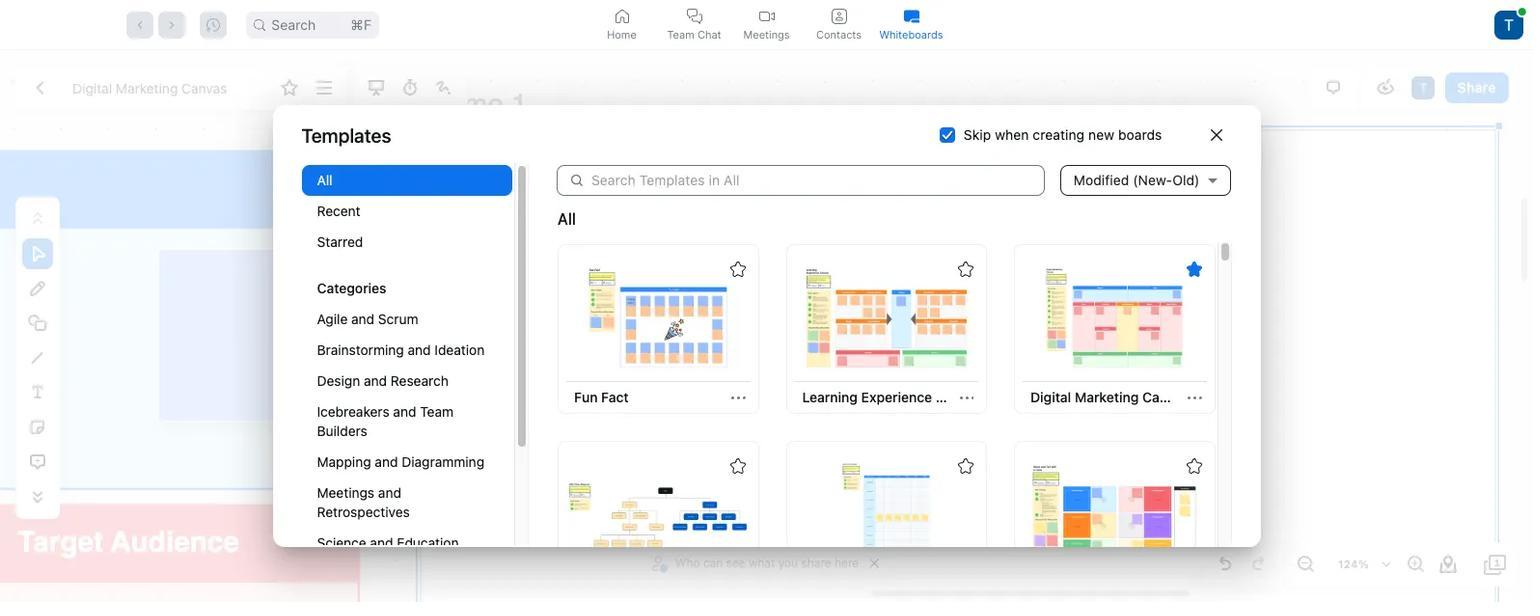 Task type: vqa. For each thing, say whether or not it's contained in the screenshot.
THE WHITEBOARDS
yes



Task type: locate. For each thing, give the bounding box(es) containing it.
whiteboard small image
[[904, 8, 919, 24]]

profile contact image
[[831, 8, 847, 24], [831, 8, 847, 24]]

contacts button
[[803, 0, 875, 49]]

whiteboards
[[880, 28, 943, 41]]

tab list
[[586, 0, 948, 49]]

whiteboards button
[[875, 0, 948, 49]]

meetings
[[744, 28, 790, 41]]

team chat button
[[658, 0, 731, 49]]

chat
[[698, 28, 722, 41]]

online image
[[1519, 7, 1527, 15], [1519, 7, 1527, 15]]

⌘f
[[350, 16, 372, 32]]

home small image
[[614, 8, 630, 24]]

video on image
[[759, 8, 775, 24], [759, 8, 775, 24]]

team chat image
[[687, 8, 702, 24]]



Task type: describe. For each thing, give the bounding box(es) containing it.
team chat image
[[687, 8, 702, 24]]

search
[[271, 16, 316, 32]]

avatar image
[[1495, 10, 1524, 39]]

whiteboard small image
[[904, 8, 919, 24]]

magnifier image
[[254, 19, 266, 30]]

home
[[607, 28, 637, 41]]

team chat
[[667, 28, 722, 41]]

tab list containing home
[[586, 0, 948, 49]]

magnifier image
[[254, 19, 266, 30]]

contacts
[[816, 28, 862, 41]]

team
[[667, 28, 695, 41]]

meetings button
[[731, 0, 803, 49]]

home small image
[[614, 8, 630, 24]]

home button
[[586, 0, 658, 49]]



